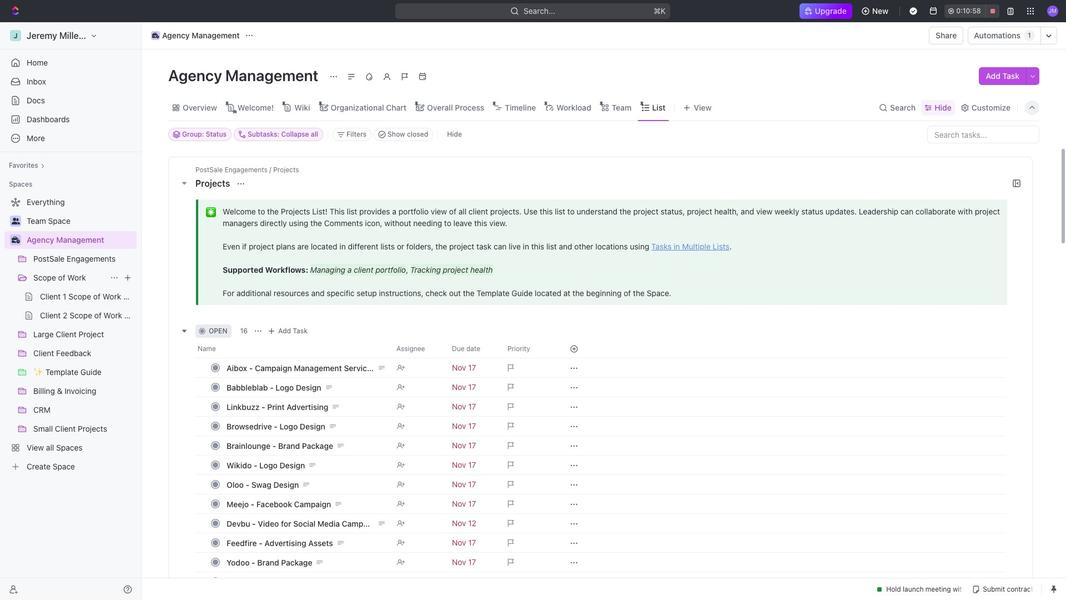Task type: locate. For each thing, give the bounding box(es) containing it.
- right 'wikido'
[[254, 460, 258, 470]]

0 horizontal spatial add
[[278, 327, 291, 335]]

- down browsedrive - logo design
[[273, 441, 276, 450]]

scope down postsale engagements on the top
[[33, 273, 56, 282]]

1 vertical spatial task
[[293, 327, 308, 335]]

group:
[[182, 130, 204, 138]]

engagements
[[225, 166, 268, 174], [67, 254, 116, 263]]

large client project
[[33, 330, 104, 339]]

campaign down oloo - swag design link
[[294, 499, 331, 509]]

0 vertical spatial 1
[[1029, 31, 1032, 40]]

scope down scope of work link
[[69, 292, 91, 301]]

1 horizontal spatial 1
[[1029, 31, 1032, 40]]

0 vertical spatial view
[[694, 103, 712, 112]]

2 vertical spatial work
[[104, 311, 122, 320]]

view inside button
[[694, 103, 712, 112]]

2 horizontal spatial campaign
[[342, 519, 379, 528]]

design down 'linkbuzz - print advertising' link
[[300, 422, 326, 431]]

postsale up scope of work on the left
[[33, 254, 65, 263]]

0 vertical spatial agency management link
[[148, 29, 243, 42]]

postsale engagements / projects
[[196, 166, 299, 174]]

0 vertical spatial add task button
[[980, 67, 1027, 85]]

1 horizontal spatial hide
[[935, 103, 952, 112]]

agency management
[[162, 31, 240, 40], [168, 66, 322, 84], [27, 235, 104, 245]]

0 horizontal spatial team
[[27, 216, 46, 226]]

subtasks: collapse all
[[248, 130, 318, 138]]

advertising up browsedrive - logo design link
[[287, 402, 329, 412]]

client down the large
[[33, 348, 54, 358]]

team
[[612, 103, 632, 112], [27, 216, 46, 226]]

spaces down small client projects
[[56, 443, 83, 452]]

0 vertical spatial campaign
[[255, 363, 292, 373]]

meejo - facebook campaign
[[227, 499, 331, 509]]

⌘k
[[654, 6, 667, 16]]

0 horizontal spatial 1
[[63, 292, 66, 301]]

0 vertical spatial team
[[612, 103, 632, 112]]

2 vertical spatial docs
[[124, 311, 143, 320]]

0 vertical spatial hide
[[935, 103, 952, 112]]

logo
[[276, 383, 294, 392], [280, 422, 298, 431], [260, 460, 278, 470]]

- inside 'feedfire - advertising assets' link
[[259, 538, 263, 548]]

1 horizontal spatial all
[[311, 130, 318, 138]]

business time image right workspace
[[152, 33, 159, 38]]

video
[[258, 519, 279, 528]]

1 vertical spatial docs
[[123, 292, 142, 301]]

design down brainlounge - brand package on the bottom of page
[[280, 460, 305, 470]]

package up "wikido - logo design" link
[[302, 441, 333, 450]]

team inside 'tree'
[[27, 216, 46, 226]]

- inside 'linkbuzz - print advertising' link
[[262, 402, 265, 412]]

jeremy
[[27, 31, 57, 41]]

meejo - facebook campaign link
[[224, 496, 388, 512]]

design down aibox - campaign management services link
[[296, 383, 322, 392]]

hide button
[[443, 128, 467, 141]]

organizational chart
[[331, 103, 407, 112]]

task up customize
[[1003, 71, 1020, 81]]

- for aibox
[[249, 363, 253, 373]]

hide inside dropdown button
[[935, 103, 952, 112]]

add task button up the name dropdown button
[[265, 325, 312, 338]]

package down 'feedfire - advertising assets' link
[[281, 558, 313, 567]]

of up client 2 scope of work docs
[[93, 292, 101, 301]]

filters button
[[333, 128, 372, 141]]

2 vertical spatial projects
[[78, 424, 107, 433]]

0 vertical spatial space
[[48, 216, 71, 226]]

client down scope of work on the left
[[40, 292, 61, 301]]

0 vertical spatial postsale
[[196, 166, 223, 174]]

0 vertical spatial logo
[[276, 383, 294, 392]]

team space
[[27, 216, 71, 226]]

0 horizontal spatial add task button
[[265, 325, 312, 338]]

0 horizontal spatial all
[[46, 443, 54, 452]]

✨ template guide link
[[33, 363, 134, 381]]

everything link
[[4, 193, 134, 211]]

- inside devbu - video for social media campaign link
[[252, 519, 256, 528]]

oloo
[[227, 480, 244, 489]]

1 vertical spatial view
[[27, 443, 44, 452]]

- for browsedrive
[[274, 422, 278, 431]]

- for devbu
[[252, 519, 256, 528]]

client for 2
[[40, 311, 61, 320]]

show
[[388, 130, 406, 138]]

collapse
[[281, 130, 309, 138]]

management inside 'tree'
[[56, 235, 104, 245]]

client for feedback
[[33, 348, 54, 358]]

subtasks:
[[248, 130, 280, 138]]

assets
[[309, 538, 333, 548]]

docs down inbox
[[27, 96, 45, 105]]

guide
[[80, 367, 102, 377]]

engagements left /
[[225, 166, 268, 174]]

work up client 2 scope of work docs
[[103, 292, 121, 301]]

- inside yodoo - brand package link
[[252, 558, 255, 567]]

1 vertical spatial advertising
[[265, 538, 307, 548]]

add up the name dropdown button
[[278, 327, 291, 335]]

welcome! link
[[236, 100, 274, 115]]

postsale inside postsale engagements link
[[33, 254, 65, 263]]

inbox
[[27, 77, 46, 86]]

1 vertical spatial add task
[[278, 327, 308, 335]]

0 horizontal spatial engagements
[[67, 254, 116, 263]]

everything
[[27, 197, 65, 207]]

2 vertical spatial campaign
[[342, 519, 379, 528]]

oloo - swag design
[[227, 480, 299, 489]]

scope inside scope of work link
[[33, 273, 56, 282]]

docs up client 2 scope of work docs
[[123, 292, 142, 301]]

projects
[[273, 166, 299, 174], [196, 178, 232, 188], [78, 424, 107, 433]]

campaign up babbleblab - logo design
[[255, 363, 292, 373]]

0 horizontal spatial hide
[[447, 130, 462, 138]]

overall process
[[427, 103, 485, 112]]

0 vertical spatial business time image
[[152, 33, 159, 38]]

1 horizontal spatial add task button
[[980, 67, 1027, 85]]

create space
[[27, 462, 75, 471]]

team right user group icon
[[27, 216, 46, 226]]

0 vertical spatial spaces
[[9, 180, 32, 188]]

0 horizontal spatial agency management link
[[27, 231, 134, 249]]

priority button
[[501, 340, 557, 358]]

0 horizontal spatial campaign
[[255, 363, 292, 373]]

workspace
[[92, 31, 138, 41]]

space down everything link
[[48, 216, 71, 226]]

1 horizontal spatial agency management link
[[148, 29, 243, 42]]

meejo
[[227, 499, 249, 509]]

share button
[[930, 27, 964, 44]]

engagements up scope of work link
[[67, 254, 116, 263]]

0 vertical spatial add
[[987, 71, 1001, 81]]

projects down postsale engagements / projects
[[196, 178, 232, 188]]

- right oloo
[[246, 480, 250, 489]]

browsedrive
[[227, 422, 272, 431]]

1 horizontal spatial spaces
[[56, 443, 83, 452]]

more
[[27, 133, 45, 143]]

scope
[[33, 273, 56, 282], [69, 292, 91, 301], [70, 311, 92, 320]]

2 horizontal spatial projects
[[273, 166, 299, 174]]

- up print
[[270, 383, 274, 392]]

brainlounge
[[227, 441, 271, 450]]

work down postsale engagements on the top
[[67, 273, 86, 282]]

package
[[302, 441, 333, 450], [281, 558, 313, 567]]

business time image
[[152, 33, 159, 38], [11, 237, 20, 243]]

jeremy miller's workspace, , element
[[10, 30, 21, 41]]

business time image down user group icon
[[11, 237, 20, 243]]

1 vertical spatial campaign
[[294, 499, 331, 509]]

hide right search
[[935, 103, 952, 112]]

all right collapse
[[311, 130, 318, 138]]

- inside oloo - swag design link
[[246, 480, 250, 489]]

client for 1
[[40, 292, 61, 301]]

package for brainlounge - brand package
[[302, 441, 333, 450]]

inbox link
[[4, 73, 137, 91]]

1 up 2
[[63, 292, 66, 301]]

0 vertical spatial task
[[1003, 71, 1020, 81]]

client left 2
[[40, 311, 61, 320]]

1 vertical spatial of
[[93, 292, 101, 301]]

postsale down group: status
[[196, 166, 223, 174]]

j
[[14, 31, 18, 40]]

- left video
[[252, 519, 256, 528]]

docs down 'client 1 scope of work docs' link
[[124, 311, 143, 320]]

wiki link
[[292, 100, 310, 115]]

yodoo - brand package
[[227, 558, 313, 567]]

1 horizontal spatial team
[[612, 103, 632, 112]]

1 horizontal spatial campaign
[[294, 499, 331, 509]]

list
[[653, 103, 666, 112]]

0 horizontal spatial postsale
[[33, 254, 65, 263]]

team for team
[[612, 103, 632, 112]]

1 vertical spatial team
[[27, 216, 46, 226]]

1 right automations
[[1029, 31, 1032, 40]]

1 vertical spatial agency management link
[[27, 231, 134, 249]]

1 horizontal spatial add task
[[987, 71, 1020, 81]]

engagements inside postsale engagements link
[[67, 254, 116, 263]]

crm
[[33, 405, 51, 415]]

projects down crm "link"
[[78, 424, 107, 433]]

1 vertical spatial projects
[[196, 178, 232, 188]]

1 horizontal spatial business time image
[[152, 33, 159, 38]]

task
[[1003, 71, 1020, 81], [293, 327, 308, 335]]

campaign inside devbu - video for social media campaign link
[[342, 519, 379, 528]]

0 vertical spatial advertising
[[287, 402, 329, 412]]

0 horizontal spatial add task
[[278, 327, 308, 335]]

0 horizontal spatial spaces
[[9, 180, 32, 188]]

0 vertical spatial all
[[311, 130, 318, 138]]

scope inside client 2 scope of work docs link
[[70, 311, 92, 320]]

search...
[[524, 6, 556, 16]]

- right the aibox
[[249, 363, 253, 373]]

search
[[891, 103, 916, 112]]

0:10:58
[[957, 7, 982, 15]]

1 vertical spatial logo
[[280, 422, 298, 431]]

client feedback link
[[33, 345, 134, 362]]

add up customize
[[987, 71, 1001, 81]]

logo for browsedrive
[[280, 422, 298, 431]]

engagements for postsale engagements / projects
[[225, 166, 268, 174]]

spaces down favorites
[[9, 180, 32, 188]]

2 vertical spatial of
[[94, 311, 102, 320]]

logo up linkbuzz - print advertising
[[276, 383, 294, 392]]

open
[[209, 327, 228, 335]]

campaign inside meejo - facebook campaign link
[[294, 499, 331, 509]]

engagements for postsale engagements
[[67, 254, 116, 263]]

add task up customize
[[987, 71, 1020, 81]]

view inside sidebar navigation
[[27, 443, 44, 452]]

- right feedfire
[[259, 538, 263, 548]]

- inside meejo - facebook campaign link
[[251, 499, 255, 509]]

of for 2
[[94, 311, 102, 320]]

1 horizontal spatial task
[[1003, 71, 1020, 81]]

1 vertical spatial space
[[53, 462, 75, 471]]

agency management inside 'tree'
[[27, 235, 104, 245]]

- inside browsedrive - logo design link
[[274, 422, 278, 431]]

view up create
[[27, 443, 44, 452]]

design for oloo - swag design
[[274, 480, 299, 489]]

0 horizontal spatial view
[[27, 443, 44, 452]]

- inside aibox - campaign management services link
[[249, 363, 253, 373]]

- inside babbleblab - logo design link
[[270, 383, 274, 392]]

1 vertical spatial package
[[281, 558, 313, 567]]

tree
[[4, 193, 143, 476]]

1 vertical spatial scope
[[69, 292, 91, 301]]

- for linkbuzz
[[262, 402, 265, 412]]

2 vertical spatial scope
[[70, 311, 92, 320]]

linkbuzz - print advertising link
[[224, 399, 388, 415]]

logo up oloo - swag design
[[260, 460, 278, 470]]

postsale
[[196, 166, 223, 174], [33, 254, 65, 263]]

view all spaces link
[[4, 439, 134, 457]]

hide down overall process link
[[447, 130, 462, 138]]

social
[[294, 519, 316, 528]]

favorites
[[9, 161, 38, 169]]

assignee button
[[390, 340, 446, 358]]

facebook
[[257, 499, 292, 509]]

scope right 2
[[70, 311, 92, 320]]

0 vertical spatial engagements
[[225, 166, 268, 174]]

- inside "wikido - logo design" link
[[254, 460, 258, 470]]

- inside brainlounge - brand package link
[[273, 441, 276, 450]]

timeline
[[505, 103, 536, 112]]

0 vertical spatial agency
[[162, 31, 190, 40]]

- left print
[[262, 402, 265, 412]]

1 vertical spatial all
[[46, 443, 54, 452]]

campaign right media
[[342, 519, 379, 528]]

1 vertical spatial work
[[103, 292, 121, 301]]

name
[[198, 345, 216, 353]]

1 vertical spatial business time image
[[11, 237, 20, 243]]

1 vertical spatial add
[[278, 327, 291, 335]]

- right meejo
[[251, 499, 255, 509]]

1 vertical spatial agency
[[168, 66, 222, 84]]

swag
[[252, 480, 272, 489]]

yodoo - brand package link
[[224, 554, 388, 570]]

brainlounge - brand package link
[[224, 438, 388, 454]]

of down 'client 1 scope of work docs' link
[[94, 311, 102, 320]]

design
[[296, 383, 322, 392], [300, 422, 326, 431], [280, 460, 305, 470], [274, 480, 299, 489]]

add task up the name dropdown button
[[278, 327, 308, 335]]

- down print
[[274, 422, 278, 431]]

organizational
[[331, 103, 384, 112]]

1 horizontal spatial view
[[694, 103, 712, 112]]

- for oloo
[[246, 480, 250, 489]]

1 horizontal spatial engagements
[[225, 166, 268, 174]]

all up create space
[[46, 443, 54, 452]]

add task button
[[980, 67, 1027, 85], [265, 325, 312, 338]]

0 vertical spatial brand
[[278, 441, 300, 450]]

1 vertical spatial add task button
[[265, 325, 312, 338]]

projects right /
[[273, 166, 299, 174]]

- right yodoo on the bottom left of the page
[[252, 558, 255, 567]]

overview link
[[181, 100, 217, 115]]

devbu - video for social media campaign
[[227, 519, 379, 528]]

docs inside 'link'
[[27, 96, 45, 105]]

logo for babbleblab
[[276, 383, 294, 392]]

2 vertical spatial agency
[[27, 235, 54, 245]]

wiki
[[295, 103, 310, 112]]

create
[[27, 462, 51, 471]]

0 vertical spatial work
[[67, 273, 86, 282]]

space down view all spaces link
[[53, 462, 75, 471]]

scope for 1
[[69, 292, 91, 301]]

- for babbleblab
[[270, 383, 274, 392]]

0 vertical spatial projects
[[273, 166, 299, 174]]

design up meejo - facebook campaign
[[274, 480, 299, 489]]

view right list
[[694, 103, 712, 112]]

design for browsedrive - logo design
[[300, 422, 326, 431]]

1 vertical spatial 1
[[63, 292, 66, 301]]

1 horizontal spatial postsale
[[196, 166, 223, 174]]

status
[[206, 130, 227, 138]]

1 horizontal spatial add
[[987, 71, 1001, 81]]

client up view all spaces link
[[55, 424, 76, 433]]

add task button up customize
[[980, 67, 1027, 85]]

management
[[192, 31, 240, 40], [226, 66, 319, 84], [56, 235, 104, 245], [294, 363, 342, 373]]

due date button
[[446, 340, 501, 358]]

1 vertical spatial hide
[[447, 130, 462, 138]]

1 horizontal spatial projects
[[196, 178, 232, 188]]

brand down browsedrive - logo design
[[278, 441, 300, 450]]

1 vertical spatial postsale
[[33, 254, 65, 263]]

task up the name dropdown button
[[293, 327, 308, 335]]

brand down feedfire - advertising assets
[[258, 558, 279, 567]]

logo up brainlounge - brand package on the bottom of page
[[280, 422, 298, 431]]

1 vertical spatial engagements
[[67, 254, 116, 263]]

tree containing everything
[[4, 193, 143, 476]]

agency inside 'tree'
[[27, 235, 54, 245]]

team left list link
[[612, 103, 632, 112]]

2 vertical spatial logo
[[260, 460, 278, 470]]

advertising down for
[[265, 538, 307, 548]]

miller's
[[59, 31, 89, 41]]

0 horizontal spatial task
[[293, 327, 308, 335]]

0 vertical spatial scope
[[33, 273, 56, 282]]

0 vertical spatial package
[[302, 441, 333, 450]]

0 horizontal spatial projects
[[78, 424, 107, 433]]

scope inside 'client 1 scope of work docs' link
[[69, 292, 91, 301]]

advertising
[[287, 402, 329, 412], [265, 538, 307, 548]]

1 vertical spatial brand
[[258, 558, 279, 567]]

chart
[[386, 103, 407, 112]]

linkbuzz - print advertising
[[227, 402, 329, 412]]

of down postsale engagements on the top
[[58, 273, 65, 282]]

work up project
[[104, 311, 122, 320]]

2 vertical spatial agency management
[[27, 235, 104, 245]]

work for 1
[[103, 292, 121, 301]]

aibox - campaign management services link
[[224, 360, 388, 376]]

0 vertical spatial docs
[[27, 96, 45, 105]]



Task type: describe. For each thing, give the bounding box(es) containing it.
postsale engagements
[[33, 254, 116, 263]]

automations
[[975, 31, 1021, 40]]

brainlounge - brand package
[[227, 441, 333, 450]]

0:10:58 button
[[945, 4, 1000, 18]]

tree inside sidebar navigation
[[4, 193, 143, 476]]

aibox - campaign management services
[[227, 363, 376, 373]]

timeline link
[[503, 100, 536, 115]]

for
[[281, 519, 292, 528]]

home
[[27, 58, 48, 67]]

browsedrive - logo design
[[227, 422, 326, 431]]

jm button
[[1045, 2, 1063, 20]]

postsale for postsale engagements
[[33, 254, 65, 263]]

devbu - video for social media campaign link
[[224, 515, 388, 532]]

share
[[936, 31, 958, 40]]

docs for client 1 scope of work docs
[[123, 292, 142, 301]]

hide button
[[922, 100, 956, 115]]

0 vertical spatial of
[[58, 273, 65, 282]]

list link
[[650, 100, 666, 115]]

create space link
[[4, 458, 134, 476]]

0 vertical spatial agency management
[[162, 31, 240, 40]]

campaign inside aibox - campaign management services link
[[255, 363, 292, 373]]

linkbuzz
[[227, 402, 260, 412]]

✨ template guide
[[33, 367, 102, 377]]

invoicing
[[65, 386, 96, 396]]

docs for client 2 scope of work docs
[[124, 311, 143, 320]]

brand for yodoo
[[258, 558, 279, 567]]

overview
[[183, 103, 217, 112]]

babbleblab - logo design link
[[224, 379, 388, 395]]

0 vertical spatial add task
[[987, 71, 1020, 81]]

new
[[873, 6, 889, 16]]

of for 1
[[93, 292, 101, 301]]

scope of work link
[[33, 269, 106, 287]]

customize button
[[958, 100, 1015, 115]]

show closed
[[388, 130, 429, 138]]

hide inside button
[[447, 130, 462, 138]]

browsedrive - logo design link
[[224, 418, 388, 434]]

agency management link inside 'tree'
[[27, 231, 134, 249]]

overall
[[427, 103, 453, 112]]

jm
[[1050, 7, 1058, 14]]

upgrade
[[816, 6, 847, 16]]

print
[[267, 402, 285, 412]]

client feedback
[[33, 348, 91, 358]]

show closed button
[[374, 128, 434, 141]]

closed
[[407, 130, 429, 138]]

- for brainlounge
[[273, 441, 276, 450]]

oloo - swag design link
[[224, 477, 388, 493]]

1 inside 'tree'
[[63, 292, 66, 301]]

dashboards link
[[4, 111, 137, 128]]

✨
[[33, 367, 43, 377]]

search button
[[876, 100, 920, 115]]

small client projects
[[33, 424, 107, 433]]

feedback
[[56, 348, 91, 358]]

design for babbleblab - logo design
[[296, 383, 322, 392]]

scope of work
[[33, 273, 86, 282]]

user group image
[[11, 218, 20, 225]]

date
[[467, 345, 481, 353]]

babbleblab - logo design
[[227, 383, 322, 392]]

priority
[[508, 345, 531, 353]]

brand for brainlounge
[[278, 441, 300, 450]]

billing
[[33, 386, 55, 396]]

sidebar navigation
[[0, 22, 144, 600]]

services
[[344, 363, 376, 373]]

feedfire - advertising assets link
[[224, 535, 388, 551]]

small client projects link
[[33, 420, 134, 438]]

Search tasks... text field
[[929, 126, 1040, 143]]

view button
[[680, 94, 716, 121]]

aibox
[[227, 363, 247, 373]]

wikido - logo design
[[227, 460, 305, 470]]

2
[[63, 311, 68, 320]]

due
[[452, 345, 465, 353]]

space for create space
[[53, 462, 75, 471]]

small
[[33, 424, 53, 433]]

0 horizontal spatial business time image
[[11, 237, 20, 243]]

large
[[33, 330, 54, 339]]

view for view all spaces
[[27, 443, 44, 452]]

projects inside small client projects link
[[78, 424, 107, 433]]

postsale for postsale engagements / projects
[[196, 166, 223, 174]]

project
[[79, 330, 104, 339]]

client down 2
[[56, 330, 77, 339]]

- for meejo
[[251, 499, 255, 509]]

1 vertical spatial agency management
[[168, 66, 322, 84]]

postsale engagements link
[[33, 250, 134, 268]]

jeremy miller's workspace
[[27, 31, 138, 41]]

package for yodoo - brand package
[[281, 558, 313, 567]]

work for 2
[[104, 311, 122, 320]]

space for team space
[[48, 216, 71, 226]]

view button
[[680, 100, 716, 115]]

design for wikido - logo design
[[280, 460, 305, 470]]

1 vertical spatial spaces
[[56, 443, 83, 452]]

- for feedfire
[[259, 538, 263, 548]]

group: status
[[182, 130, 227, 138]]

client 2 scope of work docs link
[[40, 307, 143, 325]]

all inside 'tree'
[[46, 443, 54, 452]]

workload
[[557, 103, 592, 112]]

filters
[[347, 130, 367, 138]]

wikido
[[227, 460, 252, 470]]

team space link
[[27, 212, 134, 230]]

large client project link
[[33, 326, 134, 343]]

logo for wikido
[[260, 460, 278, 470]]

team link
[[610, 100, 632, 115]]

scope for 2
[[70, 311, 92, 320]]

yodoo
[[227, 558, 250, 567]]

babbleblab
[[227, 383, 268, 392]]

&
[[57, 386, 62, 396]]

overall process link
[[425, 100, 485, 115]]

dashboards
[[27, 114, 70, 124]]

team for team space
[[27, 216, 46, 226]]

docs link
[[4, 92, 137, 109]]

more button
[[4, 129, 137, 147]]

- for yodoo
[[252, 558, 255, 567]]

- for wikido
[[254, 460, 258, 470]]

view for view
[[694, 103, 712, 112]]



Task type: vqa. For each thing, say whether or not it's contained in the screenshot.
the topmost the business time icon
no



